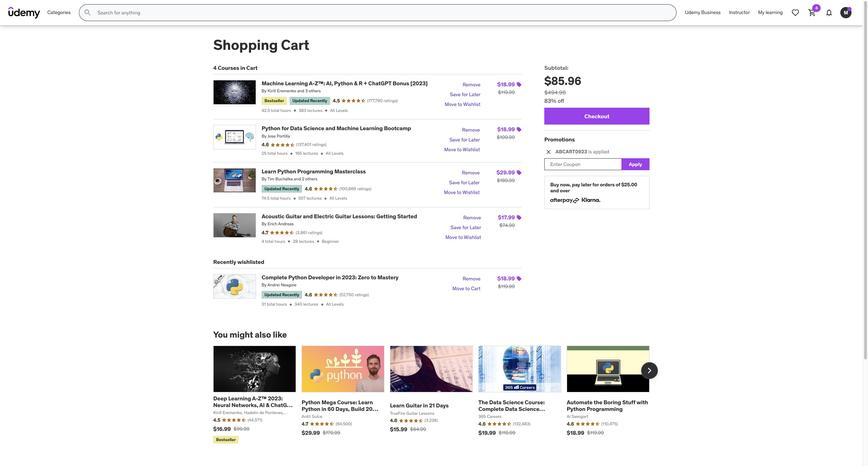 Task type: describe. For each thing, give the bounding box(es) containing it.
machine inside machine learning a-z™: ai, python & r + chatgpt bonus [2023] by kirill eremenko and 3 others
[[262, 80, 284, 87]]

lectures for developer
[[303, 302, 319, 307]]

days,
[[336, 405, 350, 412]]

learning for machine learning a-z™: ai, python & r + chatgpt bonus [2023] by kirill eremenko and 3 others
[[285, 80, 308, 87]]

next image
[[644, 365, 656, 376]]

wishlist image
[[792, 8, 800, 17]]

hours left 28
[[275, 239, 285, 244]]

lectures for a-
[[307, 108, 323, 113]]

learn for learn guitar in 21 days
[[390, 402, 405, 409]]

$18.99 for machine learning a-z™: ai, python & r + chatgpt bonus [2023]
[[498, 81, 515, 88]]

machine learning a-z™: ai, python & r + chatgpt bonus [2023] by kirill eremenko and 3 others
[[262, 80, 428, 93]]

and inside acoustic guitar and electric guitar lessons: getting started by erich andreas
[[303, 213, 313, 220]]

total for machine
[[271, 108, 280, 113]]

developer
[[308, 274, 335, 281]]

383
[[299, 108, 306, 113]]

machine learning a-z™: ai, python & r + chatgpt bonus [2023] link
[[262, 80, 428, 87]]

eremenko
[[277, 88, 296, 93]]

$109.99
[[497, 134, 515, 140]]

cart for remove move to cart
[[471, 285, 481, 292]]

learning inside python for data science and machine learning bootcamp by jose portilla
[[360, 125, 383, 132]]

learning for deep learning a-z™ 2023: neural networks, ai & chatgpt bonus
[[228, 395, 251, 402]]

courses
[[218, 64, 239, 71]]

[2023]
[[411, 80, 428, 87]]

move inside remove move to cart
[[453, 285, 465, 292]]

xxsmall image right 340 lectures
[[320, 302, 325, 307]]

340
[[295, 302, 302, 307]]

$29.99 $189.99
[[497, 169, 515, 184]]

python mega course: learn python in 60 days, build 20 apps link
[[302, 399, 378, 419]]

all levels down python for data science and machine learning bootcamp by jose portilla at top left
[[326, 151, 344, 156]]

4 for 4 courses in cart
[[213, 64, 217, 71]]

by for acoustic
[[262, 221, 267, 226]]

updated recently for developer
[[265, 292, 299, 297]]

ratings) for r
[[384, 98, 398, 103]]

tim
[[268, 176, 275, 181]]

checkout button
[[545, 108, 650, 125]]

lectures for programming
[[307, 196, 322, 201]]

by inside machine learning a-z™: ai, python & r + chatgpt bonus [2023] by kirill eremenko and 3 others
[[262, 88, 267, 93]]

categories button
[[43, 4, 75, 21]]

coupon icon image for learn python programming masterclass
[[517, 170, 522, 175]]

(3,861
[[296, 230, 307, 235]]

applied
[[593, 149, 610, 155]]

(137,401 ratings)
[[296, 142, 327, 147]]

andreas
[[278, 221, 294, 226]]

hours for complete
[[276, 302, 287, 307]]

networks,
[[232, 401, 258, 408]]

course: inside the data science course: complete data science bootcamp 2023
[[525, 399, 545, 406]]

total right 25
[[268, 151, 276, 156]]

xxsmall image right "557 lectures"
[[323, 196, 328, 201]]

3
[[305, 88, 308, 93]]

submit search image
[[84, 8, 92, 17]]

in inside python mega course: learn python in 60 days, build 20 apps
[[322, 405, 327, 412]]

others inside machine learning a-z™: ai, python & r + chatgpt bonus [2023] by kirill eremenko and 3 others
[[309, 88, 321, 93]]

$119.99 for machine learning a-z™: ai, python & r + chatgpt bonus [2023]
[[498, 89, 515, 96]]

and inside machine learning a-z™: ai, python & r + chatgpt bonus [2023] by kirill eremenko and 3 others
[[297, 88, 304, 93]]

remove button for complete python developer in 2023: zero to mastery
[[463, 274, 481, 284]]

course: inside python mega course: learn python in 60 days, build 20 apps
[[337, 399, 357, 406]]

$74.99
[[500, 222, 515, 228]]

checkout
[[585, 113, 610, 120]]

learn guitar in 21 days
[[390, 402, 449, 409]]

ratings) for mastery
[[355, 292, 369, 297]]

lectures down 3,861 ratings element
[[299, 239, 314, 244]]

all for z™:
[[330, 108, 335, 113]]

udemy image
[[8, 7, 40, 19]]

all for masterclass
[[330, 196, 334, 201]]

2023: for in
[[342, 274, 357, 281]]

electric
[[314, 213, 334, 220]]

neagoie
[[281, 282, 297, 287]]

move to cart button
[[453, 284, 481, 294]]

deep learning a-z™ 2023: neural networks, ai & chatgpt bonus
[[213, 395, 294, 415]]

learn guitar in 21 days link
[[390, 402, 449, 409]]

python inside machine learning a-z™: ai, python & r + chatgpt bonus [2023] by kirill eremenko and 3 others
[[334, 80, 353, 87]]

kirill
[[268, 88, 276, 93]]

also
[[255, 329, 271, 340]]

levels for z™:
[[336, 108, 348, 113]]

& inside deep learning a-z™ 2023: neural networks, ai & chatgpt bonus
[[266, 401, 270, 408]]

a- for z™
[[252, 395, 258, 402]]

automate the boring stuff with python programming link
[[567, 399, 649, 412]]

3,861 ratings element
[[296, 230, 323, 236]]

shopping cart with 4 items image
[[809, 8, 817, 17]]

Search for anything text field
[[96, 7, 668, 19]]

complete python developer in 2023: zero to mastery by andrei neagoie
[[262, 274, 399, 287]]

python inside complete python developer in 2023: zero to mastery by andrei neagoie
[[288, 274, 307, 281]]

(52,750 ratings)
[[340, 292, 369, 297]]

with
[[637, 399, 649, 406]]

4.7
[[262, 230, 269, 236]]

chatgpt for +
[[369, 80, 392, 87]]

python mega course: learn python in 60 days, build 20 apps
[[302, 399, 373, 419]]

all for in
[[326, 302, 331, 307]]

is
[[589, 149, 592, 155]]

hours left 165
[[277, 151, 288, 156]]

build
[[351, 405, 365, 412]]

to inside remove move to cart
[[466, 285, 470, 292]]

+
[[364, 80, 367, 87]]

apply
[[629, 161, 642, 167]]

28
[[293, 239, 298, 244]]

abcart0923 is applied
[[556, 149, 610, 155]]

automate the boring stuff with python programming
[[567, 399, 649, 412]]

andrei
[[268, 282, 280, 287]]

my
[[759, 9, 765, 16]]

machine inside python for data science and machine learning bootcamp by jose portilla
[[337, 125, 359, 132]]

instructor link
[[725, 4, 754, 21]]

340 lectures
[[295, 302, 319, 307]]

days
[[436, 402, 449, 409]]

acoustic guitar and electric guitar lessons: getting started link
[[262, 213, 417, 220]]

60
[[328, 405, 335, 412]]

learn python programming masterclass by tim buchalka and 2 others
[[262, 168, 366, 181]]

like
[[273, 329, 287, 340]]

afterpay image
[[551, 198, 579, 203]]

$18.99 inside $18.99 $109.99
[[498, 126, 515, 133]]

xxsmall image for 557 lectures
[[292, 196, 297, 201]]

31
[[262, 302, 266, 307]]

started
[[398, 213, 417, 220]]

r
[[359, 80, 363, 87]]

udemy
[[685, 9, 701, 16]]

83%
[[545, 97, 557, 104]]

my learning
[[759, 9, 783, 16]]

557
[[299, 196, 306, 201]]

165 lectures
[[296, 151, 318, 156]]

the data science course: complete data science bootcamp 2023 link
[[479, 399, 545, 419]]

updated recently for programming
[[265, 186, 299, 191]]

the
[[594, 399, 603, 406]]

levels for masterclass
[[335, 196, 347, 201]]

python for data science and machine learning bootcamp link
[[262, 125, 411, 132]]

mega
[[322, 399, 336, 406]]

stuff
[[623, 399, 636, 406]]

deep learning a-z™ 2023: neural networks, ai & chatgpt bonus link
[[213, 395, 294, 415]]

ai,
[[326, 80, 333, 87]]

4 courses in cart
[[213, 64, 258, 71]]

updated for complete
[[265, 292, 281, 297]]

ratings) inside the 137,401 ratings element
[[312, 142, 327, 147]]

guitar for learn
[[406, 402, 422, 409]]

4 coupon icon image from the top
[[517, 215, 522, 220]]

(100,666 ratings)
[[340, 186, 372, 191]]

ratings) for and
[[357, 186, 372, 191]]

all down the 137,401 ratings element
[[326, 151, 331, 156]]

apply button
[[622, 158, 650, 170]]

1 horizontal spatial data
[[489, 399, 502, 406]]

$18.99 for complete python developer in 2023: zero to mastery
[[498, 275, 515, 282]]

subtotal: $85.96 $494.96 83% off
[[545, 64, 582, 104]]

jose
[[268, 133, 276, 138]]



Task type: vqa. For each thing, say whether or not it's contained in the screenshot.
"Checkout" button
yes



Task type: locate. For each thing, give the bounding box(es) containing it.
by inside python for data science and machine learning bootcamp by jose portilla
[[262, 133, 267, 138]]

0 vertical spatial updated
[[293, 98, 309, 103]]

4.5
[[333, 98, 340, 104]]

1 vertical spatial learning
[[360, 125, 383, 132]]

others inside learn python programming masterclass by tim buchalka and 2 others
[[306, 176, 318, 181]]

learn right 20
[[390, 402, 405, 409]]

0 vertical spatial learning
[[285, 80, 308, 87]]

complete
[[262, 274, 287, 281], [479, 405, 504, 412]]

total for learn
[[271, 196, 279, 201]]

0 horizontal spatial 2023:
[[268, 395, 283, 402]]

bonus inside machine learning a-z™: ai, python & r + chatgpt bonus [2023] by kirill eremenko and 3 others
[[393, 80, 409, 87]]

recently down "neagoie"
[[282, 292, 299, 297]]

programming inside 'automate the boring stuff with python programming'
[[587, 405, 623, 412]]

1 vertical spatial updated recently
[[265, 186, 299, 191]]

machine down 4.5
[[337, 125, 359, 132]]

xxsmall image left 28
[[287, 239, 292, 244]]

a- inside deep learning a-z™ 2023: neural networks, ai & chatgpt bonus
[[252, 395, 258, 402]]

bonus
[[393, 80, 409, 87], [213, 408, 230, 415]]

(137,401
[[296, 142, 311, 147]]

2 vertical spatial updated recently
[[265, 292, 299, 297]]

save for later button
[[450, 90, 481, 100], [450, 135, 480, 145], [449, 178, 480, 188], [451, 223, 481, 233]]

ratings) inside 3,861 ratings element
[[308, 230, 323, 235]]

$25.00
[[622, 182, 638, 188]]

2 horizontal spatial learn
[[390, 402, 405, 409]]

total right 74.5
[[271, 196, 279, 201]]

guitar inside the carousel element
[[406, 402, 422, 409]]

bootcamp inside python for data science and machine learning bootcamp by jose portilla
[[384, 125, 411, 132]]

learn right days,
[[359, 399, 373, 406]]

2 vertical spatial learning
[[228, 395, 251, 402]]

ratings) right the (52,750
[[355, 292, 369, 297]]

by for python
[[262, 133, 267, 138]]

learn inside python mega course: learn python in 60 days, build 20 apps
[[359, 399, 373, 406]]

a- left ai
[[252, 395, 258, 402]]

shopping
[[213, 36, 278, 54]]

xxsmall image left '383'
[[293, 108, 298, 113]]

guitar for acoustic
[[286, 213, 302, 220]]

python up jose
[[262, 125, 280, 132]]

by inside learn python programming masterclass by tim buchalka and 2 others
[[262, 176, 267, 181]]

$189.99
[[497, 177, 515, 184]]

3 by from the top
[[262, 176, 267, 181]]

chatgpt inside machine learning a-z™: ai, python & r + chatgpt bonus [2023] by kirill eremenko and 3 others
[[369, 80, 392, 87]]

0 vertical spatial updated recently
[[293, 98, 327, 103]]

1 $119.99 from the top
[[498, 89, 515, 96]]

others right '3'
[[309, 88, 321, 93]]

science inside python for data science and machine learning bootcamp by jose portilla
[[304, 125, 325, 132]]

0 vertical spatial xxsmall image
[[289, 151, 294, 156]]

ratings) inside 100,666 ratings element
[[357, 186, 372, 191]]

2 $119.99 from the top
[[498, 283, 515, 289]]

(100,666
[[340, 186, 356, 191]]

0 vertical spatial programming
[[297, 168, 333, 175]]

$494.96
[[545, 89, 566, 96]]

buy
[[551, 182, 559, 188]]

1 vertical spatial bonus
[[213, 408, 230, 415]]

$17.99 $74.99
[[498, 214, 515, 228]]

5 coupon icon image from the top
[[517, 276, 522, 281]]

0 vertical spatial 2023:
[[342, 274, 357, 281]]

updated recently down "neagoie"
[[265, 292, 299, 297]]

bonus down deep
[[213, 408, 230, 415]]

abcart0923
[[556, 149, 588, 155]]

others down learn python programming masterclass link on the top left of page
[[306, 176, 318, 181]]

1 vertical spatial $18.99 $119.99
[[498, 275, 515, 289]]

in left 21
[[423, 402, 428, 409]]

xxsmall image
[[293, 108, 298, 113], [324, 108, 329, 113], [320, 151, 325, 156], [323, 196, 328, 201], [287, 239, 292, 244], [288, 302, 293, 307], [320, 302, 325, 307]]

0 horizontal spatial cart
[[246, 64, 258, 71]]

1 horizontal spatial course:
[[525, 399, 545, 406]]

all levels down the (52,750
[[326, 302, 344, 307]]

all right 340 lectures
[[326, 302, 331, 307]]

science
[[304, 125, 325, 132], [503, 399, 524, 406], [519, 405, 540, 412]]

4.6 up 25
[[262, 142, 269, 148]]

$119.99 for complete python developer in 2023: zero to mastery
[[498, 283, 515, 289]]

2 horizontal spatial 4
[[816, 5, 818, 11]]

2 horizontal spatial learning
[[360, 125, 383, 132]]

4 down 4.7
[[262, 239, 264, 244]]

2 vertical spatial updated
[[265, 292, 281, 297]]

zero
[[358, 274, 370, 281]]

3 coupon icon image from the top
[[517, 170, 522, 175]]

2023: for z™
[[268, 395, 283, 402]]

0 vertical spatial $18.99 $119.99
[[498, 81, 515, 96]]

177,790 ratings element
[[367, 98, 398, 104]]

2 $18.99 $119.99 from the top
[[498, 275, 515, 289]]

0 horizontal spatial &
[[266, 401, 270, 408]]

automate
[[567, 399, 593, 406]]

bestseller
[[265, 98, 284, 103]]

137,401 ratings element
[[296, 142, 327, 148]]

1 course: from the left
[[337, 399, 357, 406]]

acoustic guitar and electric guitar lessons: getting started by erich andreas
[[262, 213, 417, 226]]

notifications image
[[825, 8, 834, 17]]

0 vertical spatial bootcamp
[[384, 125, 411, 132]]

and left '3'
[[297, 88, 304, 93]]

(177,790 ratings)
[[367, 98, 398, 103]]

you
[[213, 329, 228, 340]]

and inside buy now, pay later for orders of $25.00 and over
[[551, 187, 559, 194]]

a- left ai, at the left top of page
[[309, 80, 315, 87]]

hours
[[281, 108, 291, 113], [277, 151, 288, 156], [280, 196, 291, 201], [275, 239, 285, 244], [276, 302, 287, 307]]

1 vertical spatial 2023:
[[268, 395, 283, 402]]

data inside python for data science and machine learning bootcamp by jose portilla
[[290, 125, 302, 132]]

1 vertical spatial xxsmall image
[[292, 196, 297, 201]]

recently down buchalka
[[282, 186, 299, 191]]

complete python developer in 2023: zero to mastery link
[[262, 274, 399, 281]]

$18.99
[[498, 81, 515, 88], [498, 126, 515, 133], [498, 275, 515, 282]]

coupon icon image
[[517, 82, 522, 87], [517, 127, 522, 132], [517, 170, 522, 175], [517, 215, 522, 220], [517, 276, 522, 281]]

python inside python for data science and machine learning bootcamp by jose portilla
[[262, 125, 280, 132]]

now,
[[560, 182, 571, 188]]

off
[[558, 97, 565, 104]]

for inside python for data science and machine learning bootcamp by jose portilla
[[282, 125, 289, 132]]

0 vertical spatial complete
[[262, 274, 287, 281]]

learning down (177,790
[[360, 125, 383, 132]]

complete up andrei
[[262, 274, 287, 281]]

2
[[302, 176, 305, 181]]

acoustic
[[262, 213, 285, 220]]

2023: inside deep learning a-z™ 2023: neural networks, ai & chatgpt bonus
[[268, 395, 283, 402]]

chatgpt right +
[[369, 80, 392, 87]]

0 vertical spatial &
[[354, 80, 358, 87]]

all levels for in
[[326, 302, 344, 307]]

2023: inside complete python developer in 2023: zero to mastery by andrei neagoie
[[342, 274, 357, 281]]

cart inside remove move to cart
[[471, 285, 481, 292]]

1 horizontal spatial 4
[[262, 239, 264, 244]]

0 vertical spatial $119.99
[[498, 89, 515, 96]]

ratings) right (177,790
[[384, 98, 398, 103]]

1 horizontal spatial 2023:
[[342, 274, 357, 281]]

Enter Coupon text field
[[545, 158, 622, 170]]

ratings) inside 177,790 ratings element
[[384, 98, 398, 103]]

0 horizontal spatial course:
[[337, 399, 357, 406]]

and inside python for data science and machine learning bootcamp by jose portilla
[[326, 125, 336, 132]]

remove button for machine learning a-z™: ai, python & r + chatgpt bonus [2023]
[[463, 80, 481, 90]]

by left kirill
[[262, 88, 267, 93]]

4.6
[[262, 142, 269, 148], [305, 186, 312, 192], [305, 292, 312, 298]]

recently left wishlisted
[[213, 258, 236, 265]]

0 horizontal spatial bootcamp
[[384, 125, 411, 132]]

python up apps
[[302, 399, 321, 406]]

carousel element
[[213, 346, 658, 445]]

all levels for z™:
[[330, 108, 348, 113]]

you have alerts image
[[848, 7, 852, 11]]

4.6 for complete
[[305, 292, 312, 298]]

0 horizontal spatial learn
[[262, 168, 276, 175]]

2 vertical spatial 4
[[262, 239, 264, 244]]

total right 31
[[267, 302, 275, 307]]

2023
[[507, 412, 520, 419]]

2 vertical spatial 4.6
[[305, 292, 312, 298]]

bootcamp for python for data science and machine learning bootcamp by jose portilla
[[384, 125, 411, 132]]

wishlist
[[464, 101, 481, 108], [463, 146, 480, 153], [463, 189, 480, 196], [464, 234, 481, 240]]

1 horizontal spatial bootcamp
[[479, 412, 506, 419]]

guitar left 21
[[406, 402, 422, 409]]

lectures right 557
[[307, 196, 322, 201]]

cart
[[281, 36, 309, 54], [246, 64, 258, 71], [471, 285, 481, 292]]

a- inside machine learning a-z™: ai, python & r + chatgpt bonus [2023] by kirill eremenko and 3 others
[[309, 80, 315, 87]]

levels down (100,666
[[335, 196, 347, 201]]

(177,790
[[367, 98, 383, 103]]

python inside 'automate the boring stuff with python programming'
[[567, 405, 586, 412]]

deep
[[213, 395, 227, 402]]

& right ai
[[266, 401, 270, 408]]

0 horizontal spatial guitar
[[286, 213, 302, 220]]

remove
[[463, 82, 481, 88], [462, 127, 480, 133], [462, 170, 480, 176], [464, 215, 481, 221], [463, 276, 481, 282]]

recently up 383 lectures
[[310, 98, 327, 103]]

neural
[[213, 401, 230, 408]]

categories
[[47, 9, 71, 16]]

4.6 up "557 lectures"
[[305, 186, 312, 192]]

1 horizontal spatial guitar
[[335, 213, 351, 220]]

3 $18.99 from the top
[[498, 275, 515, 282]]

0 vertical spatial machine
[[262, 80, 284, 87]]

1 vertical spatial 4
[[213, 64, 217, 71]]

0 horizontal spatial learning
[[228, 395, 251, 402]]

guitar up andreas
[[286, 213, 302, 220]]

updated
[[293, 98, 309, 103], [265, 186, 281, 191], [265, 292, 281, 297]]

25
[[262, 151, 267, 156]]

by left andrei
[[262, 282, 267, 287]]

levels down python for data science and machine learning bootcamp by jose portilla at top left
[[332, 151, 344, 156]]

4.6 for learn
[[305, 186, 312, 192]]

4 for 4
[[816, 5, 818, 11]]

1 vertical spatial $119.99
[[498, 283, 515, 289]]

0 horizontal spatial 4
[[213, 64, 217, 71]]

learn up tim
[[262, 168, 276, 175]]

later
[[581, 182, 592, 188]]

2 horizontal spatial data
[[505, 405, 518, 412]]

4 link
[[804, 4, 821, 21]]

hours left 557
[[280, 196, 291, 201]]

and left 'over'
[[551, 187, 559, 194]]

$29.99
[[497, 169, 515, 176]]

0 horizontal spatial programming
[[297, 168, 333, 175]]

$119.99
[[498, 89, 515, 96], [498, 283, 515, 289]]

ratings) up 165 lectures
[[312, 142, 327, 147]]

0 vertical spatial a-
[[309, 80, 315, 87]]

cart for 4 courses in cart
[[246, 64, 258, 71]]

klarna image
[[582, 197, 601, 203]]

recently wishlisted
[[213, 258, 264, 265]]

1 $18.99 $119.99 from the top
[[498, 81, 515, 96]]

xxsmall image down 3,861 ratings element
[[316, 239, 321, 244]]

in right courses
[[240, 64, 245, 71]]

4 by from the top
[[262, 221, 267, 226]]

updated recently up 383 lectures
[[293, 98, 327, 103]]

python right ai, at the left top of page
[[334, 80, 353, 87]]

1 vertical spatial machine
[[337, 125, 359, 132]]

by inside complete python developer in 2023: zero to mastery by andrei neagoie
[[262, 282, 267, 287]]

by for complete
[[262, 282, 267, 287]]

and left electric at left top
[[303, 213, 313, 220]]

for inside buy now, pay later for orders of $25.00 and over
[[593, 182, 599, 188]]

1 vertical spatial programming
[[587, 405, 623, 412]]

updated up '383'
[[293, 98, 309, 103]]

bootcamp down the
[[479, 412, 506, 419]]

updated recently down buchalka
[[265, 186, 299, 191]]

2 $18.99 from the top
[[498, 126, 515, 133]]

buy now, pay later for orders of $25.00 and over
[[551, 182, 638, 194]]

levels down the (52,750
[[332, 302, 344, 307]]

updated recently
[[293, 98, 327, 103], [265, 186, 299, 191], [265, 292, 299, 297]]

1 horizontal spatial machine
[[337, 125, 359, 132]]

coupon icon image for machine learning a-z™: ai, python & r + chatgpt bonus [2023]
[[517, 82, 522, 87]]

xxsmall image left 340
[[288, 302, 293, 307]]

0 horizontal spatial a-
[[252, 395, 258, 402]]

0 horizontal spatial bonus
[[213, 408, 230, 415]]

5 by from the top
[[262, 282, 267, 287]]

guitar right electric at left top
[[335, 213, 351, 220]]

1 vertical spatial $18.99
[[498, 126, 515, 133]]

updated down tim
[[265, 186, 281, 191]]

& left 'r'
[[354, 80, 358, 87]]

by left erich
[[262, 221, 267, 226]]

4 total hours
[[262, 239, 285, 244]]

python up "neagoie"
[[288, 274, 307, 281]]

total down 4.7
[[265, 239, 274, 244]]

1 coupon icon image from the top
[[517, 82, 522, 87]]

28 lectures
[[293, 239, 314, 244]]

complete inside the data science course: complete data science bootcamp 2023
[[479, 405, 504, 412]]

machine up kirill
[[262, 80, 284, 87]]

apps
[[302, 412, 315, 419]]

python up buchalka
[[278, 168, 296, 175]]

0 vertical spatial 4
[[816, 5, 818, 11]]

learn inside learn python programming masterclass by tim buchalka and 2 others
[[262, 168, 276, 175]]

programming
[[297, 168, 333, 175], [587, 405, 623, 412]]

1 horizontal spatial a-
[[309, 80, 315, 87]]

wishlisted
[[237, 258, 264, 265]]

by left jose
[[262, 133, 267, 138]]

and inside learn python programming masterclass by tim buchalka and 2 others
[[294, 176, 301, 181]]

all down 4.5
[[330, 108, 335, 113]]

2 vertical spatial xxsmall image
[[316, 239, 321, 244]]

ratings) right (100,666
[[357, 186, 372, 191]]

udemy business link
[[681, 4, 725, 21]]

0 horizontal spatial machine
[[262, 80, 284, 87]]

remove button for learn python programming masterclass
[[462, 168, 480, 178]]

0 horizontal spatial data
[[290, 125, 302, 132]]

shopping cart
[[213, 36, 309, 54]]

bootcamp down 177,790 ratings element
[[384, 125, 411, 132]]

1 vertical spatial updated
[[265, 186, 281, 191]]

2 vertical spatial cart
[[471, 285, 481, 292]]

remove inside remove move to cart
[[463, 276, 481, 282]]

2 horizontal spatial guitar
[[406, 402, 422, 409]]

0 vertical spatial 4.6
[[262, 142, 269, 148]]

xxsmall image left 165
[[289, 151, 294, 156]]

remove button
[[463, 80, 481, 90], [462, 125, 480, 135], [462, 168, 480, 178], [464, 213, 481, 223], [463, 274, 481, 284]]

42.5 total hours
[[262, 108, 291, 113]]

hours for learn
[[280, 196, 291, 201]]

1 horizontal spatial &
[[354, 80, 358, 87]]

hours for machine
[[281, 108, 291, 113]]

levels for in
[[332, 302, 344, 307]]

learn python programming masterclass link
[[262, 168, 366, 175]]

bootcamp for the data science course: complete data science bootcamp 2023
[[479, 412, 506, 419]]

all levels down (100,666
[[330, 196, 347, 201]]

pay
[[572, 182, 580, 188]]

1 vertical spatial complete
[[479, 405, 504, 412]]

in right the developer
[[336, 274, 341, 281]]

in inside complete python developer in 2023: zero to mastery by andrei neagoie
[[336, 274, 341, 281]]

in left 60
[[322, 405, 327, 412]]

xxsmall image
[[289, 151, 294, 156], [292, 196, 297, 201], [316, 239, 321, 244]]

4 for 4 total hours
[[262, 239, 264, 244]]

a- for z™:
[[309, 80, 315, 87]]

2023: right z™
[[268, 395, 283, 402]]

100,666 ratings element
[[340, 186, 372, 192]]

levels down 4.5
[[336, 108, 348, 113]]

portilla
[[277, 133, 290, 138]]

chatgpt right ai
[[271, 401, 294, 408]]

25 total hours
[[262, 151, 288, 156]]

1 vertical spatial 4.6
[[305, 186, 312, 192]]

1 horizontal spatial learning
[[285, 80, 308, 87]]

1 vertical spatial bootcamp
[[479, 412, 506, 419]]

xxsmall image down the 137,401 ratings element
[[320, 151, 325, 156]]

chatgpt for &
[[271, 401, 294, 408]]

bonus for machine learning a-z™: ai, python & r + chatgpt bonus [2023] by kirill eremenko and 3 others
[[393, 80, 409, 87]]

0 horizontal spatial complete
[[262, 274, 287, 281]]

remove save for later move to wishlist
[[445, 82, 481, 108], [445, 127, 480, 153], [444, 170, 480, 196], [446, 215, 481, 240]]

1 vertical spatial &
[[266, 401, 270, 408]]

$18.99 $119.99 for machine learning a-z™: ai, python & r + chatgpt bonus [2023]
[[498, 81, 515, 96]]

0 vertical spatial cart
[[281, 36, 309, 54]]

2 by from the top
[[262, 133, 267, 138]]

m link
[[838, 4, 855, 21]]

complete left 2023
[[479, 405, 504, 412]]

1 horizontal spatial chatgpt
[[369, 80, 392, 87]]

1 by from the top
[[262, 88, 267, 93]]

learn for learn python programming masterclass by tim buchalka and 2 others
[[262, 168, 276, 175]]

& inside machine learning a-z™: ai, python & r + chatgpt bonus [2023] by kirill eremenko and 3 others
[[354, 80, 358, 87]]

$18.99 $119.99 for complete python developer in 2023: zero to mastery
[[498, 275, 515, 289]]

over
[[560, 187, 570, 194]]

$18.99 $109.99
[[497, 126, 515, 140]]

small image
[[545, 149, 552, 156]]

lectures right '383'
[[307, 108, 323, 113]]

42.5
[[262, 108, 270, 113]]

4 left notifications image
[[816, 5, 818, 11]]

to inside complete python developer in 2023: zero to mastery by andrei neagoie
[[371, 274, 377, 281]]

xxsmall image for 165 lectures
[[289, 151, 294, 156]]

all levels for masterclass
[[330, 196, 347, 201]]

1 horizontal spatial learn
[[359, 399, 373, 406]]

the data science course: complete data science bootcamp 2023
[[479, 399, 545, 419]]

20
[[366, 405, 373, 412]]

learning inside deep learning a-z™ 2023: neural networks, ai & chatgpt bonus
[[228, 395, 251, 402]]

masterclass
[[335, 168, 366, 175]]

xxsmall image right 383 lectures
[[324, 108, 329, 113]]

bonus left [2023]
[[393, 80, 409, 87]]

0 vertical spatial bonus
[[393, 80, 409, 87]]

updated for learn
[[265, 186, 281, 191]]

buchalka
[[276, 176, 293, 181]]

programming inside learn python programming masterclass by tim buchalka and 2 others
[[297, 168, 333, 175]]

$17.99
[[498, 214, 515, 221]]

learning right deep
[[228, 395, 251, 402]]

2 coupon icon image from the top
[[517, 127, 522, 132]]

31 total hours
[[262, 302, 287, 307]]

52,750 ratings element
[[340, 292, 369, 298]]

z™
[[258, 395, 267, 402]]

instructor
[[730, 9, 750, 16]]

0 vertical spatial others
[[309, 88, 321, 93]]

bonus for deep learning a-z™ 2023: neural networks, ai & chatgpt bonus
[[213, 408, 230, 415]]

1 horizontal spatial complete
[[479, 405, 504, 412]]

1 horizontal spatial cart
[[281, 36, 309, 54]]

0 horizontal spatial chatgpt
[[271, 401, 294, 408]]

1 vertical spatial a-
[[252, 395, 258, 402]]

1 $18.99 from the top
[[498, 81, 515, 88]]

by inside acoustic guitar and electric guitar lessons: getting started by erich andreas
[[262, 221, 267, 226]]

chatgpt inside deep learning a-z™ 2023: neural networks, ai & chatgpt bonus
[[271, 401, 294, 408]]

0 vertical spatial $18.99
[[498, 81, 515, 88]]

4 left courses
[[213, 64, 217, 71]]

2 horizontal spatial cart
[[471, 285, 481, 292]]

move
[[445, 101, 457, 108], [445, 146, 456, 153], [444, 189, 456, 196], [446, 234, 457, 240], [453, 285, 465, 292]]

bonus inside deep learning a-z™ 2023: neural networks, ai & chatgpt bonus
[[213, 408, 230, 415]]

learning inside machine learning a-z™: ai, python & r + chatgpt bonus [2023] by kirill eremenko and 3 others
[[285, 80, 308, 87]]

lectures right 340
[[303, 302, 319, 307]]

0 vertical spatial chatgpt
[[369, 80, 392, 87]]

total for complete
[[267, 302, 275, 307]]

python left mega on the bottom of page
[[302, 405, 321, 412]]

4.6 up 340 lectures
[[305, 292, 312, 298]]

orders
[[600, 182, 615, 188]]

4 inside 4 link
[[816, 5, 818, 11]]

bootcamp inside the data science course: complete data science bootcamp 2023
[[479, 412, 506, 419]]

complete inside complete python developer in 2023: zero to mastery by andrei neagoie
[[262, 274, 287, 281]]

remove move to cart
[[453, 276, 481, 292]]

learning up eremenko
[[285, 80, 308, 87]]

getting
[[377, 213, 396, 220]]

and up (137,401 ratings)
[[326, 125, 336, 132]]

all up acoustic guitar and electric guitar lessons: getting started link
[[330, 196, 334, 201]]

python left the
[[567, 405, 586, 412]]

2023: left zero
[[342, 274, 357, 281]]

1 vertical spatial cart
[[246, 64, 258, 71]]

ratings) inside the 52,750 ratings element
[[355, 292, 369, 297]]

all levels down 4.5
[[330, 108, 348, 113]]

coupon icon image for complete python developer in 2023: zero to mastery
[[517, 276, 522, 281]]

and left 2
[[294, 176, 301, 181]]

2 course: from the left
[[525, 399, 545, 406]]

1 vertical spatial chatgpt
[[271, 401, 294, 408]]

2 vertical spatial $18.99
[[498, 275, 515, 282]]

1 horizontal spatial bonus
[[393, 80, 409, 87]]

xxsmall image left 557
[[292, 196, 297, 201]]

lectures down the 137,401 ratings element
[[303, 151, 318, 156]]

python inside learn python programming masterclass by tim buchalka and 2 others
[[278, 168, 296, 175]]

1 vertical spatial others
[[306, 176, 318, 181]]

boring
[[604, 399, 621, 406]]

1 horizontal spatial programming
[[587, 405, 623, 412]]



